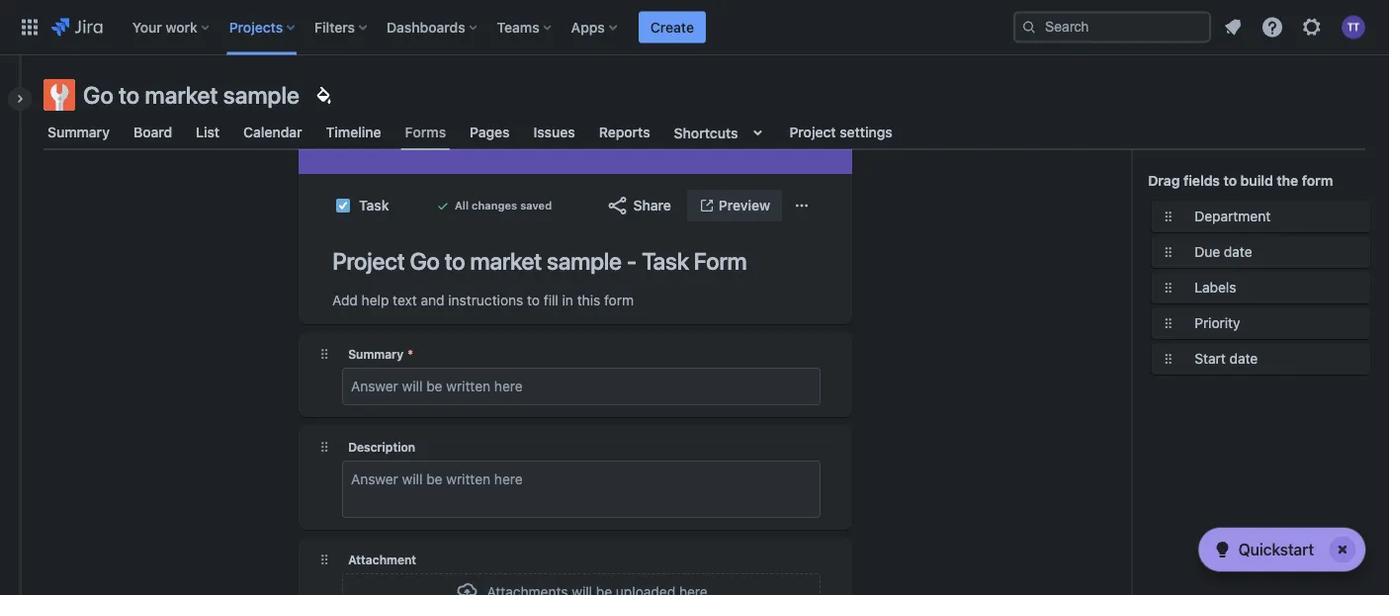 Task type: describe. For each thing, give the bounding box(es) containing it.
1 horizontal spatial form
[[1302, 173, 1333, 189]]

fields
[[1184, 173, 1220, 189]]

board link
[[130, 115, 176, 150]]

description
[[348, 440, 415, 454]]

attachment
[[348, 553, 416, 567]]

department
[[1195, 208, 1271, 224]]

date for due date
[[1224, 244, 1253, 260]]

answer will be written here for description
[[351, 471, 523, 488]]

appswitcher icon image
[[18, 15, 42, 39]]

create
[[651, 19, 694, 35]]

due
[[1195, 244, 1220, 260]]

answer for description
[[351, 471, 398, 488]]

project for project settings
[[790, 124, 836, 140]]

written for summary
[[446, 378, 491, 395]]

to up board
[[119, 81, 140, 109]]

help
[[362, 292, 389, 309]]

add
[[332, 292, 358, 309]]

search image
[[1022, 19, 1037, 35]]

saved
[[520, 199, 552, 212]]

projects
[[229, 19, 283, 35]]

share button
[[594, 190, 683, 222]]

pages link
[[466, 115, 514, 150]]

to left the fill
[[527, 292, 540, 309]]

calendar
[[243, 124, 302, 140]]

summary *
[[348, 347, 413, 361]]

summary for summary
[[47, 124, 110, 140]]

project settings
[[790, 124, 893, 140]]

dashboards button
[[381, 11, 485, 43]]

here for summary
[[494, 378, 523, 395]]

timeline
[[326, 124, 381, 140]]

list
[[196, 124, 220, 140]]

quickstart
[[1239, 540, 1314, 559]]

text
[[393, 292, 417, 309]]

0 vertical spatial sample
[[223, 81, 300, 109]]

calendar link
[[239, 115, 306, 150]]

written for description
[[446, 471, 491, 488]]

reports link
[[595, 115, 654, 150]]

drag fields to build the form
[[1148, 173, 1333, 189]]

1 vertical spatial market
[[470, 247, 542, 275]]

0 vertical spatial go
[[83, 81, 114, 109]]

answer will be written here for summary
[[351, 378, 523, 395]]

project settings link
[[786, 115, 897, 150]]

start
[[1195, 351, 1226, 367]]

timeline link
[[322, 115, 385, 150]]

labels
[[1195, 279, 1237, 296]]

0 horizontal spatial market
[[145, 81, 218, 109]]

1 horizontal spatial sample
[[547, 247, 622, 275]]

issues
[[534, 124, 575, 140]]

build
[[1241, 173, 1274, 189]]

summary for summary *
[[348, 347, 404, 361]]

fill
[[544, 292, 559, 309]]

all changes saved
[[455, 199, 552, 212]]

settings image
[[1300, 15, 1324, 39]]

help image
[[1261, 15, 1285, 39]]

changes
[[472, 199, 517, 212]]

notifications image
[[1221, 15, 1245, 39]]

1 vertical spatial task
[[642, 247, 689, 275]]

filters button
[[309, 11, 375, 43]]

preview
[[719, 197, 770, 214]]

share image
[[606, 194, 630, 218]]

work
[[166, 19, 198, 35]]

go to market sample
[[83, 81, 300, 109]]

your work
[[132, 19, 198, 35]]



Task type: locate. For each thing, give the bounding box(es) containing it.
market up list
[[145, 81, 218, 109]]

date right due
[[1224, 244, 1253, 260]]

settings
[[840, 124, 893, 140]]

summary
[[47, 124, 110, 140], [348, 347, 404, 361]]

1 vertical spatial project
[[332, 247, 405, 275]]

answer will be written here
[[351, 378, 523, 395], [351, 471, 523, 488]]

sample up the this
[[547, 247, 622, 275]]

jira image
[[51, 15, 103, 39], [51, 15, 103, 39]]

apps
[[571, 19, 605, 35]]

0 horizontal spatial form
[[604, 292, 634, 309]]

the
[[1277, 173, 1299, 189]]

in
[[562, 292, 574, 309]]

1 horizontal spatial summary
[[348, 347, 404, 361]]

your
[[132, 19, 162, 35]]

sample up the calendar
[[223, 81, 300, 109]]

0 vertical spatial date
[[1224, 244, 1253, 260]]

1 vertical spatial go
[[410, 247, 440, 275]]

1 vertical spatial summary
[[348, 347, 404, 361]]

will
[[402, 378, 423, 395], [402, 471, 423, 488]]

answer for summary
[[351, 378, 398, 395]]

here
[[494, 378, 523, 395], [494, 471, 523, 488]]

issues link
[[530, 115, 579, 150]]

project left settings
[[790, 124, 836, 140]]

1 horizontal spatial project
[[790, 124, 836, 140]]

sidebar navigation image
[[0, 79, 44, 119]]

forms
[[405, 124, 446, 140]]

start date
[[1195, 351, 1258, 367]]

pages
[[470, 124, 510, 140]]

check image
[[1211, 538, 1235, 562]]

0 vertical spatial form
[[1302, 173, 1333, 189]]

0 horizontal spatial task
[[359, 197, 389, 214]]

0 vertical spatial written
[[446, 378, 491, 395]]

dashboards
[[387, 19, 465, 35]]

0 vertical spatial project
[[790, 124, 836, 140]]

answer down summary *
[[351, 378, 398, 395]]

answer down description
[[351, 471, 398, 488]]

will down description
[[402, 471, 423, 488]]

drag
[[1148, 173, 1180, 189]]

be for description
[[426, 471, 443, 488]]

market
[[145, 81, 218, 109], [470, 247, 542, 275]]

2 answer from the top
[[351, 471, 398, 488]]

task
[[359, 197, 389, 214], [642, 247, 689, 275]]

sample
[[223, 81, 300, 109], [547, 247, 622, 275]]

1 horizontal spatial go
[[410, 247, 440, 275]]

0 vertical spatial task
[[359, 197, 389, 214]]

list link
[[192, 115, 224, 150]]

1 horizontal spatial market
[[470, 247, 542, 275]]

form
[[694, 247, 747, 275]]

1 vertical spatial here
[[494, 471, 523, 488]]

form right the
[[1302, 173, 1333, 189]]

will for description
[[402, 471, 423, 488]]

0 horizontal spatial summary
[[47, 124, 110, 140]]

form right the this
[[604, 292, 634, 309]]

0 horizontal spatial sample
[[223, 81, 300, 109]]

project
[[790, 124, 836, 140], [332, 247, 405, 275]]

reports
[[599, 124, 650, 140]]

add help text and instructions to fill in this form
[[332, 292, 634, 309]]

preview button
[[687, 190, 782, 222]]

form actions image
[[794, 198, 810, 214]]

date for start date
[[1230, 351, 1258, 367]]

1 vertical spatial form
[[604, 292, 634, 309]]

1 will from the top
[[402, 378, 423, 395]]

summary left board
[[47, 124, 110, 140]]

to left the build
[[1224, 173, 1237, 189]]

1 vertical spatial answer will be written here
[[351, 471, 523, 488]]

date right start at the bottom right of page
[[1230, 351, 1258, 367]]

will down *
[[402, 378, 423, 395]]

be
[[426, 378, 443, 395], [426, 471, 443, 488]]

set background color image
[[311, 83, 335, 107]]

upload image
[[455, 580, 479, 595]]

quickstart button
[[1199, 528, 1366, 572]]

project up help
[[332, 247, 405, 275]]

summary left *
[[348, 347, 404, 361]]

answer will be written here down description
[[351, 471, 523, 488]]

all
[[455, 199, 469, 212]]

shortcuts button
[[670, 115, 774, 150]]

apps button
[[565, 11, 625, 43]]

to up add help text and instructions to fill in this form
[[445, 247, 465, 275]]

projects button
[[223, 11, 303, 43]]

answer
[[351, 378, 398, 395], [351, 471, 398, 488]]

0 vertical spatial summary
[[47, 124, 110, 140]]

teams button
[[491, 11, 559, 43]]

board
[[133, 124, 172, 140]]

*
[[408, 347, 413, 361]]

tab list containing forms
[[32, 115, 1378, 150]]

-
[[627, 247, 637, 275]]

1 horizontal spatial task
[[642, 247, 689, 275]]

0 vertical spatial answer will be written here
[[351, 378, 523, 395]]

1 vertical spatial written
[[446, 471, 491, 488]]

task right - on the left top of page
[[642, 247, 689, 275]]

summary inside "link"
[[47, 124, 110, 140]]

summary link
[[44, 115, 114, 150]]

0 vertical spatial here
[[494, 378, 523, 395]]

form
[[1302, 173, 1333, 189], [604, 292, 634, 309]]

1 answer from the top
[[351, 378, 398, 395]]

0 vertical spatial will
[[402, 378, 423, 395]]

0 vertical spatial answer
[[351, 378, 398, 395]]

will for summary
[[402, 378, 423, 395]]

1 vertical spatial answer
[[351, 471, 398, 488]]

priority
[[1195, 315, 1241, 331]]

project for project go to market sample - task form
[[332, 247, 405, 275]]

0 vertical spatial market
[[145, 81, 218, 109]]

and
[[421, 292, 445, 309]]

primary element
[[12, 0, 1014, 55]]

task down timeline link
[[359, 197, 389, 214]]

answer will be written here down *
[[351, 378, 523, 395]]

tab list
[[32, 115, 1378, 150]]

to
[[119, 81, 140, 109], [1224, 173, 1237, 189], [445, 247, 465, 275], [527, 292, 540, 309]]

2 answer will be written here from the top
[[351, 471, 523, 488]]

1 here from the top
[[494, 378, 523, 395]]

go up summary "link"
[[83, 81, 114, 109]]

1 vertical spatial date
[[1230, 351, 1258, 367]]

0 horizontal spatial go
[[83, 81, 114, 109]]

banner
[[0, 0, 1389, 55]]

2 written from the top
[[446, 471, 491, 488]]

1 be from the top
[[426, 378, 443, 395]]

1 written from the top
[[446, 378, 491, 395]]

share
[[633, 197, 671, 214]]

1 vertical spatial will
[[402, 471, 423, 488]]

project go to market sample - task form
[[332, 247, 747, 275]]

date
[[1224, 244, 1253, 260], [1230, 351, 1258, 367]]

create button
[[639, 11, 706, 43]]

0 horizontal spatial project
[[332, 247, 405, 275]]

2 will from the top
[[402, 471, 423, 488]]

2 here from the top
[[494, 471, 523, 488]]

due date
[[1195, 244, 1253, 260]]

this
[[577, 292, 600, 309]]

go
[[83, 81, 114, 109], [410, 247, 440, 275]]

1 vertical spatial sample
[[547, 247, 622, 275]]

2 be from the top
[[426, 471, 443, 488]]

go up and
[[410, 247, 440, 275]]

market up instructions
[[470, 247, 542, 275]]

filters
[[315, 19, 355, 35]]

shortcuts
[[674, 124, 738, 141]]

dismiss quickstart image
[[1327, 534, 1359, 566]]

1 vertical spatial be
[[426, 471, 443, 488]]

your work button
[[126, 11, 217, 43]]

instructions
[[448, 292, 523, 309]]

1 answer will be written here from the top
[[351, 378, 523, 395]]

here for description
[[494, 471, 523, 488]]

Search field
[[1014, 11, 1211, 43]]

be for summary
[[426, 378, 443, 395]]

0 vertical spatial be
[[426, 378, 443, 395]]

banner containing your work
[[0, 0, 1389, 55]]

teams
[[497, 19, 540, 35]]

written
[[446, 378, 491, 395], [446, 471, 491, 488]]

your profile and settings image
[[1342, 15, 1366, 39]]



Task type: vqa. For each thing, say whether or not it's contained in the screenshot.
Meetings button to the top
no



